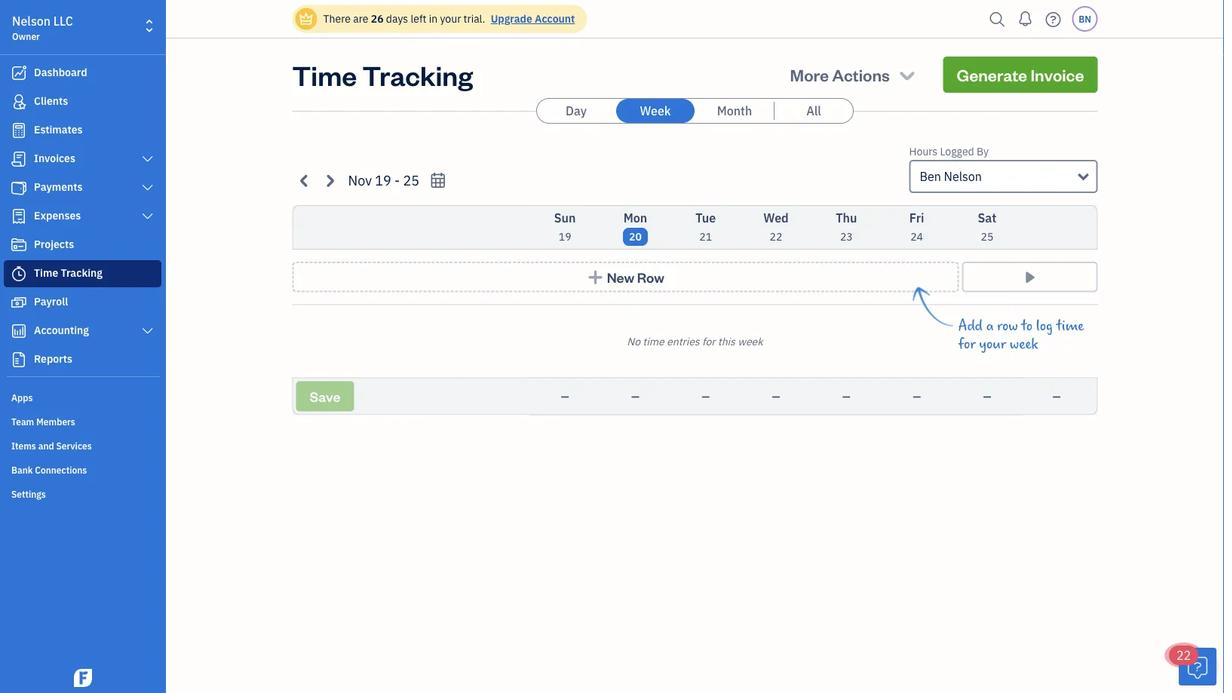 Task type: describe. For each thing, give the bounding box(es) containing it.
nov 19 - 25
[[348, 171, 419, 189]]

a
[[986, 318, 994, 335]]

month
[[717, 103, 752, 119]]

more actions
[[790, 64, 890, 85]]

week
[[640, 103, 671, 119]]

0 horizontal spatial 25
[[403, 171, 419, 189]]

payment image
[[10, 180, 28, 195]]

3 — from the left
[[702, 389, 710, 403]]

apps link
[[4, 385, 161, 408]]

invoice
[[1031, 64, 1084, 85]]

estimates
[[34, 123, 83, 137]]

in
[[429, 12, 438, 26]]

client image
[[10, 94, 28, 109]]

7 — from the left
[[983, 389, 991, 403]]

logged
[[940, 144, 974, 158]]

bn button
[[1072, 6, 1098, 32]]

owner
[[12, 30, 40, 42]]

1 horizontal spatial time
[[292, 57, 357, 92]]

time tracking inside "main" element
[[34, 266, 103, 280]]

nelson inside nelson llc owner
[[12, 13, 51, 29]]

nov
[[348, 171, 372, 189]]

accounting
[[34, 323, 89, 337]]

chevron large down image
[[141, 153, 155, 165]]

chevron large down image for payments
[[141, 182, 155, 194]]

settings link
[[4, 482, 161, 505]]

for inside add a row to log time for your week
[[958, 336, 976, 353]]

22 button
[[1169, 646, 1217, 686]]

ben nelson button
[[909, 160, 1098, 193]]

chevrondown image
[[897, 64, 918, 85]]

payroll link
[[4, 289, 161, 316]]

wed 22
[[764, 210, 789, 244]]

dashboard link
[[4, 60, 161, 87]]

new row button
[[292, 262, 959, 292]]

payments
[[34, 180, 83, 194]]

accounting link
[[4, 318, 161, 345]]

0 horizontal spatial time
[[643, 334, 664, 348]]

19 for nov
[[375, 171, 391, 189]]

items
[[11, 440, 36, 452]]

month link
[[695, 99, 774, 123]]

bank connections link
[[4, 458, 161, 480]]

to
[[1021, 318, 1033, 335]]

0 vertical spatial your
[[440, 12, 461, 26]]

team members link
[[4, 410, 161, 432]]

time inside add a row to log time for your week
[[1056, 318, 1084, 335]]

chevron large down image for accounting
[[141, 325, 155, 337]]

no time entries for this week
[[627, 334, 763, 348]]

22 inside wed 22
[[770, 230, 782, 244]]

account
[[535, 12, 575, 26]]

fri 24
[[909, 210, 924, 244]]

next week image
[[321, 172, 338, 189]]

all link
[[775, 99, 853, 123]]

21
[[699, 230, 712, 244]]

members
[[36, 416, 75, 428]]

nelson llc owner
[[12, 13, 73, 42]]

time tracking link
[[4, 260, 161, 287]]

payments link
[[4, 174, 161, 201]]

invoices
[[34, 151, 75, 165]]

main element
[[0, 0, 204, 693]]

log
[[1036, 318, 1053, 335]]

nelson inside dropdown button
[[944, 169, 982, 184]]

more
[[790, 64, 829, 85]]

row
[[997, 318, 1018, 335]]

more actions button
[[777, 57, 931, 93]]

projects
[[34, 237, 74, 251]]

there are 26 days left in your trial. upgrade account
[[323, 12, 575, 26]]

invoices link
[[4, 146, 161, 173]]

items and services
[[11, 440, 92, 452]]

expense image
[[10, 209, 28, 224]]

days
[[386, 12, 408, 26]]

week link
[[616, 99, 695, 123]]

go to help image
[[1041, 8, 1065, 31]]

4 — from the left
[[772, 389, 780, 403]]

generate invoice button
[[943, 57, 1098, 93]]

services
[[56, 440, 92, 452]]

items and services link
[[4, 434, 161, 456]]

dashboard image
[[10, 66, 28, 81]]

sun 19
[[554, 210, 576, 244]]

add
[[958, 318, 983, 335]]

generate
[[957, 64, 1027, 85]]

reports link
[[4, 346, 161, 373]]

24
[[911, 230, 923, 244]]

bank
[[11, 464, 33, 476]]

generate invoice
[[957, 64, 1084, 85]]

upgrade
[[491, 12, 532, 26]]

there
[[323, 12, 351, 26]]

estimates link
[[4, 117, 161, 144]]

actions
[[832, 64, 890, 85]]

entries
[[667, 334, 700, 348]]

ben nelson
[[920, 169, 982, 184]]

thu 23
[[836, 210, 857, 244]]

bn
[[1079, 13, 1091, 25]]

no
[[627, 334, 640, 348]]

are
[[353, 12, 368, 26]]

your inside add a row to log time for your week
[[979, 336, 1006, 353]]

payroll
[[34, 295, 68, 308]]

hours logged by
[[909, 144, 989, 158]]



Task type: vqa. For each thing, say whether or not it's contained in the screenshot.


Task type: locate. For each thing, give the bounding box(es) containing it.
0 horizontal spatial tracking
[[61, 266, 103, 280]]

22 inside "dropdown button"
[[1177, 648, 1191, 663]]

5 — from the left
[[842, 389, 851, 403]]

estimate image
[[10, 123, 28, 138]]

1 horizontal spatial tracking
[[362, 57, 473, 92]]

report image
[[10, 352, 28, 367]]

team members
[[11, 416, 75, 428]]

0 vertical spatial nelson
[[12, 13, 51, 29]]

1 vertical spatial tracking
[[61, 266, 103, 280]]

0 vertical spatial 22
[[770, 230, 782, 244]]

0 horizontal spatial 19
[[375, 171, 391, 189]]

0 horizontal spatial time tracking
[[34, 266, 103, 280]]

tracking inside the time tracking link
[[61, 266, 103, 280]]

chevron large down image
[[141, 182, 155, 194], [141, 210, 155, 222], [141, 325, 155, 337]]

sun
[[554, 210, 576, 226]]

choose a date image
[[429, 172, 447, 189]]

and
[[38, 440, 54, 452]]

for left this
[[702, 334, 715, 348]]

your
[[440, 12, 461, 26], [979, 336, 1006, 353]]

2 vertical spatial chevron large down image
[[141, 325, 155, 337]]

1 horizontal spatial 25
[[981, 230, 994, 244]]

25 right "-"
[[403, 171, 419, 189]]

by
[[977, 144, 989, 158]]

reports
[[34, 352, 72, 366]]

sat
[[978, 210, 996, 226]]

dashboard
[[34, 65, 87, 79]]

1 vertical spatial 19
[[559, 230, 571, 244]]

search image
[[985, 8, 1010, 31]]

1 vertical spatial nelson
[[944, 169, 982, 184]]

nelson down logged at right
[[944, 169, 982, 184]]

26
[[371, 12, 384, 26]]

-
[[395, 171, 400, 189]]

resource center badge image
[[1179, 648, 1217, 686]]

invoice image
[[10, 152, 28, 167]]

19 down the sun
[[559, 230, 571, 244]]

0 horizontal spatial for
[[702, 334, 715, 348]]

timer image
[[10, 266, 28, 281]]

week down to
[[1010, 336, 1038, 353]]

1 vertical spatial time
[[34, 266, 58, 280]]

25 inside the "sat 25"
[[981, 230, 994, 244]]

freshbooks image
[[71, 669, 95, 687]]

0 vertical spatial 19
[[375, 171, 391, 189]]

time
[[292, 57, 357, 92], [34, 266, 58, 280]]

chart image
[[10, 324, 28, 339]]

19
[[375, 171, 391, 189], [559, 230, 571, 244]]

0 vertical spatial time
[[292, 57, 357, 92]]

plus image
[[587, 269, 604, 285]]

time right no
[[643, 334, 664, 348]]

week right this
[[738, 334, 763, 348]]

—
[[561, 389, 569, 403], [631, 389, 640, 403], [702, 389, 710, 403], [772, 389, 780, 403], [842, 389, 851, 403], [913, 389, 921, 403], [983, 389, 991, 403], [1053, 389, 1061, 403]]

clients link
[[4, 88, 161, 115]]

1 horizontal spatial time
[[1056, 318, 1084, 335]]

chevron large down image inside accounting link
[[141, 325, 155, 337]]

time
[[1056, 318, 1084, 335], [643, 334, 664, 348]]

0 horizontal spatial nelson
[[12, 13, 51, 29]]

left
[[411, 12, 426, 26]]

week
[[738, 334, 763, 348], [1010, 336, 1038, 353]]

tue
[[696, 210, 716, 226]]

nelson up owner
[[12, 13, 51, 29]]

upgrade account link
[[488, 12, 575, 26]]

crown image
[[298, 11, 314, 27]]

0 horizontal spatial week
[[738, 334, 763, 348]]

clients
[[34, 94, 68, 108]]

hours
[[909, 144, 938, 158]]

for
[[702, 334, 715, 348], [958, 336, 976, 353]]

0 vertical spatial tracking
[[362, 57, 473, 92]]

2 chevron large down image from the top
[[141, 210, 155, 222]]

trial.
[[464, 12, 485, 26]]

wed
[[764, 210, 789, 226]]

0 vertical spatial 25
[[403, 171, 419, 189]]

25 down sat
[[981, 230, 994, 244]]

1 chevron large down image from the top
[[141, 182, 155, 194]]

projects link
[[4, 232, 161, 259]]

19 for sun
[[559, 230, 571, 244]]

chevron large down image inside expenses link
[[141, 210, 155, 222]]

money image
[[10, 295, 28, 310]]

expenses
[[34, 209, 81, 222]]

row
[[637, 268, 664, 286]]

1 — from the left
[[561, 389, 569, 403]]

time right timer image
[[34, 266, 58, 280]]

1 horizontal spatial for
[[958, 336, 976, 353]]

thu
[[836, 210, 857, 226]]

0 horizontal spatial 22
[[770, 230, 782, 244]]

1 vertical spatial time tracking
[[34, 266, 103, 280]]

time right log
[[1056, 318, 1084, 335]]

8 — from the left
[[1053, 389, 1061, 403]]

3 chevron large down image from the top
[[141, 325, 155, 337]]

settings
[[11, 488, 46, 500]]

new row
[[607, 268, 664, 286]]

chevron large down image for expenses
[[141, 210, 155, 222]]

1 horizontal spatial nelson
[[944, 169, 982, 184]]

time tracking
[[292, 57, 473, 92], [34, 266, 103, 280]]

0 vertical spatial time tracking
[[292, 57, 473, 92]]

previous week image
[[296, 172, 313, 189]]

mon
[[624, 210, 647, 226]]

add a row to log time for your week
[[958, 318, 1084, 353]]

0 vertical spatial chevron large down image
[[141, 182, 155, 194]]

23
[[840, 230, 853, 244]]

2 — from the left
[[631, 389, 640, 403]]

1 horizontal spatial your
[[979, 336, 1006, 353]]

1 horizontal spatial 22
[[1177, 648, 1191, 663]]

1 vertical spatial 25
[[981, 230, 994, 244]]

start timer image
[[1021, 269, 1039, 285]]

your down a
[[979, 336, 1006, 353]]

time down there at the top
[[292, 57, 357, 92]]

time tracking down 26
[[292, 57, 473, 92]]

llc
[[53, 13, 73, 29]]

time tracking down projects link
[[34, 266, 103, 280]]

notifications image
[[1013, 4, 1037, 34]]

fri
[[909, 210, 924, 226]]

0 horizontal spatial your
[[440, 12, 461, 26]]

1 vertical spatial chevron large down image
[[141, 210, 155, 222]]

20
[[629, 230, 642, 244]]

19 left "-"
[[375, 171, 391, 189]]

1 vertical spatial your
[[979, 336, 1006, 353]]

apps
[[11, 391, 33, 404]]

new
[[607, 268, 634, 286]]

nelson
[[12, 13, 51, 29], [944, 169, 982, 184]]

for down add
[[958, 336, 976, 353]]

25
[[403, 171, 419, 189], [981, 230, 994, 244]]

mon 20
[[624, 210, 647, 244]]

0 horizontal spatial time
[[34, 266, 58, 280]]

time inside "main" element
[[34, 266, 58, 280]]

bank connections
[[11, 464, 87, 476]]

tracking down left
[[362, 57, 473, 92]]

all
[[806, 103, 821, 119]]

1 horizontal spatial time tracking
[[292, 57, 473, 92]]

sat 25
[[978, 210, 996, 244]]

expenses link
[[4, 203, 161, 230]]

6 — from the left
[[913, 389, 921, 403]]

team
[[11, 416, 34, 428]]

1 horizontal spatial 19
[[559, 230, 571, 244]]

ben
[[920, 169, 941, 184]]

your right in
[[440, 12, 461, 26]]

this
[[718, 334, 735, 348]]

1 vertical spatial 22
[[1177, 648, 1191, 663]]

project image
[[10, 238, 28, 253]]

week inside add a row to log time for your week
[[1010, 336, 1038, 353]]

tue 21
[[696, 210, 716, 244]]

19 inside sun 19
[[559, 230, 571, 244]]

tracking down projects link
[[61, 266, 103, 280]]

connections
[[35, 464, 87, 476]]

22
[[770, 230, 782, 244], [1177, 648, 1191, 663]]

1 horizontal spatial week
[[1010, 336, 1038, 353]]

day link
[[537, 99, 615, 123]]



